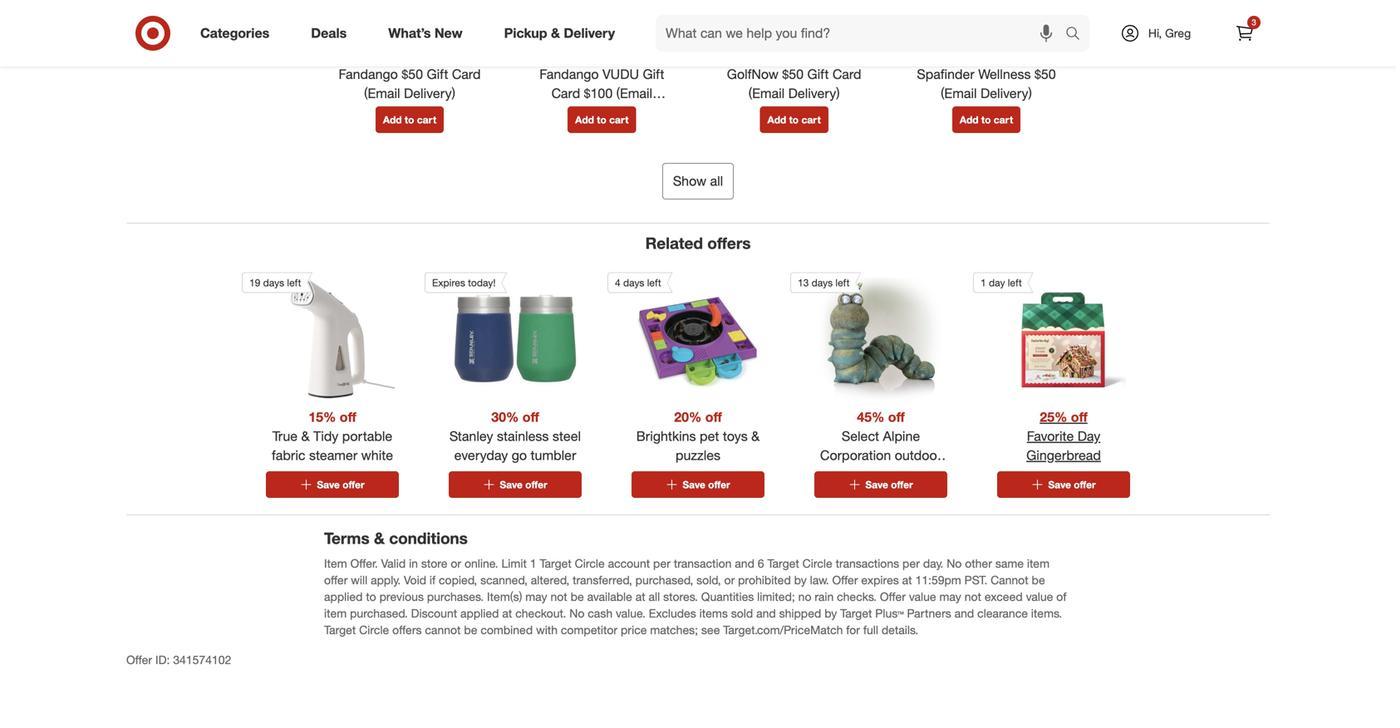 Task type: describe. For each thing, give the bounding box(es) containing it.
days for 20% off brightkins pet toys & puzzles
[[624, 277, 645, 289]]

1 vertical spatial by
[[825, 606, 837, 621]]

off for 15% off
[[340, 409, 356, 425]]

25%
[[1040, 409, 1068, 425]]

1 add to cart button from the left
[[376, 106, 444, 133]]

offer inside terms & conditions item offer. valid in store or online. limit 1 target circle account per transaction and 6 target circle transactions per day. no other same item offer will apply. void if copied, scanned, altered, transferred, purchased, sold, or prohibited by law. offer expires at 11:59pm pst. cannot be applied to previous purchases. item(s) may not be available at all stores. quantities limited; no rain checks. offer value may not exceed value of item purchased. discount applied at checkout. no cash value. excludes items sold and shipped by target plus™ partners and clearance items. target circle offers cannot be combined with competitor price matches; see target.com/pricematch for full details.
[[324, 573, 348, 587]]

scanned,
[[481, 573, 528, 587]]

offer for puzzles
[[709, 479, 731, 491]]

2 may from the left
[[940, 589, 962, 604]]

15% inside 15% off true & tidy portable fabric steamer white
[[309, 409, 336, 425]]

stores.
[[664, 589, 698, 604]]

2 horizontal spatial and
[[955, 606, 975, 621]]

transactions
[[836, 556, 900, 571]]

account
[[608, 556, 650, 571]]

left for 45% off
[[836, 277, 850, 289]]

on for spafinder wellness $50 (email delivery)
[[981, 20, 992, 32]]

0 horizontal spatial and
[[735, 556, 755, 571]]

pst.
[[965, 573, 988, 587]]

(email inside save 15% on fandango, golfnow, spafinder, vudu gift card fandango $50 gift card (email delivery)
[[364, 85, 400, 101]]

offer id: 341574102
[[126, 653, 231, 667]]

vudu
[[603, 66, 639, 82]]

what's
[[388, 25, 431, 41]]

steamer
[[309, 447, 358, 463]]

shipped
[[780, 606, 822, 621]]

show all
[[673, 173, 724, 189]]

days for 15% off true & tidy portable fabric steamer white
[[263, 277, 284, 289]]

day
[[1078, 428, 1101, 444]]

2 vertical spatial be
[[464, 623, 478, 637]]

off for 45% off
[[889, 409, 905, 425]]

off for 30% off
[[523, 409, 539, 425]]

what's new link
[[374, 15, 484, 52]]

1 horizontal spatial be
[[571, 589, 584, 604]]

add to cart button for fandango vudu gift card $100 (email delivery)
[[568, 106, 636, 133]]

0 horizontal spatial item
[[324, 606, 347, 621]]

gift for spafinder wellness $50 (email delivery)
[[1038, 34, 1052, 46]]

offer for statuary
[[891, 479, 913, 491]]

target right '6'
[[768, 556, 800, 571]]

add for fandango vudu gift card $100 (email delivery)
[[575, 113, 594, 126]]

save inside save 15% on fandango, golfnow, spafinder, vudu gift card fandango $50 gift card (email delivery)
[[356, 20, 377, 32]]

select
[[842, 428, 880, 444]]

1 add from the left
[[383, 113, 402, 126]]

sold
[[731, 606, 753, 621]]

target up altered,
[[540, 556, 572, 571]]

2 vertical spatial offer
[[126, 653, 152, 667]]

save 15% on fandango, golfnow, spafinder, vudu gift card spafinder wellness $50 (email delivery)
[[917, 20, 1056, 101]]

1 not from the left
[[551, 589, 568, 604]]

hi, greg
[[1149, 26, 1192, 40]]

golfnow, inside save 15% on fandango, golfnow, spafinder, vudu gift card fandango $50 gift card (email delivery)
[[345, 34, 385, 46]]

card for spafinder wellness $50 (email delivery)
[[977, 48, 997, 61]]

target down checks. in the bottom right of the page
[[841, 606, 873, 621]]

save 15% on fandango, golfnow, spafinder, vudu gift card fandango vudu gift card $100 (email delivery)
[[537, 20, 667, 120]]

save inside save 15% on fandango, golfnow, spafinder, vudu gift card spafinder wellness $50 (email delivery)
[[933, 20, 955, 32]]

days for 45% off select alpine corporation outdoor statuary
[[812, 277, 833, 289]]

save down go
[[500, 479, 523, 491]]

19
[[249, 277, 261, 289]]

add for spafinder wellness $50 (email delivery)
[[960, 113, 979, 126]]

save down puzzles
[[683, 479, 706, 491]]

golfnow, for golfnow $50 gift card (email delivery)
[[730, 34, 770, 46]]

& inside 20% off brightkins pet toys & puzzles
[[752, 428, 760, 444]]

partners
[[907, 606, 952, 621]]

save offer button for statuary
[[815, 472, 948, 498]]

what's new
[[388, 25, 463, 41]]

clearance
[[978, 606, 1028, 621]]

341574102
[[173, 653, 231, 667]]

stainless
[[497, 428, 549, 444]]

available
[[587, 589, 633, 604]]

store
[[421, 556, 448, 571]]

card for golfnow $50 gift card (email delivery)
[[833, 66, 862, 82]]

$50 for fandango
[[402, 66, 423, 82]]

all inside show all link
[[710, 173, 724, 189]]

show
[[673, 173, 707, 189]]

add to cart for fandango vudu gift card $100 (email delivery)
[[575, 113, 629, 126]]

copied,
[[439, 573, 477, 587]]

off for 25% off
[[1072, 409, 1088, 425]]

see
[[702, 623, 720, 637]]

on inside save 15% on fandango, golfnow, spafinder, vudu gift card fandango $50 gift card (email delivery)
[[404, 20, 415, 32]]

everyday
[[454, 447, 508, 463]]

items.
[[1032, 606, 1063, 621]]

left for 15% off
[[287, 277, 301, 289]]

fandango for (email
[[339, 66, 398, 82]]

1 may from the left
[[526, 589, 548, 604]]

cannot
[[425, 623, 461, 637]]

puzzles
[[676, 447, 721, 463]]

expires
[[862, 573, 899, 587]]

golfnow, for fandango vudu gift card $100 (email delivery)
[[537, 34, 577, 46]]

(email inside save 15% on fandango, golfnow, spafinder, vudu gift card fandango vudu gift card $100 (email delivery)
[[617, 85, 653, 101]]

alpine
[[883, 428, 921, 444]]

fandango, inside save 15% on fandango, golfnow, spafinder, vudu gift card fandango $50 gift card (email delivery)
[[418, 20, 464, 32]]

vudu for spafinder wellness $50 (email delivery)
[[1012, 34, 1035, 46]]

go
[[512, 447, 527, 463]]

spafinder, for spafinder wellness $50 (email delivery)
[[965, 34, 1010, 46]]

save offer button for fabric
[[266, 472, 399, 498]]

30% off stanley stainless steel everyday go tumbler
[[450, 409, 581, 463]]

for
[[847, 623, 861, 637]]

spafinder, for fandango vudu gift card $100 (email delivery)
[[580, 34, 625, 46]]

save offer for statuary
[[866, 479, 913, 491]]

categories
[[200, 25, 270, 41]]

stanley
[[450, 428, 494, 444]]

greg
[[1166, 26, 1192, 40]]

exceed
[[985, 589, 1023, 604]]

terms & conditions item offer. valid in store or online. limit 1 target circle account per transaction and 6 target circle transactions per day. no other same item offer will apply. void if copied, scanned, altered, transferred, purchased, sold, or prohibited by law. offer expires at 11:59pm pst. cannot be applied to previous purchases. item(s) may not be available at all stores. quantities limited; no rain checks. offer value may not exceed value of item purchased. discount applied at checkout. no cash value. excludes items sold and shipped by target plus™ partners and clearance items. target circle offers cannot be combined with competitor price matches; see target.com/pricematch for full details.
[[324, 529, 1070, 637]]

golfnow, for spafinder wellness $50 (email delivery)
[[922, 34, 962, 46]]

save down the corporation
[[866, 479, 889, 491]]

& inside 15% off true & tidy portable fabric steamer white
[[301, 428, 310, 444]]

$50 inside save 15% on fandango, golfnow, spafinder, vudu gift card spafinder wellness $50 (email delivery)
[[1035, 66, 1056, 82]]

value.
[[616, 606, 646, 621]]

save 15% on fandango, golfnow, spafinder, vudu gift card fandango $50 gift card (email delivery)
[[339, 20, 481, 101]]

1 horizontal spatial or
[[725, 573, 735, 587]]

all inside terms & conditions item offer. valid in store or online. limit 1 target circle account per transaction and 6 target circle transactions per day. no other same item offer will apply. void if copied, scanned, altered, transferred, purchased, sold, or prohibited by law. offer expires at 11:59pm pst. cannot be applied to previous purchases. item(s) may not be available at all stores. quantities limited; no rain checks. offer value may not exceed value of item purchased. discount applied at checkout. no cash value. excludes items sold and shipped by target plus™ partners and clearance items. target circle offers cannot be combined with competitor price matches; see target.com/pricematch for full details.
[[649, 589, 660, 604]]

5 save offer button from the left
[[998, 472, 1131, 498]]

conditions
[[389, 529, 468, 548]]

pickup & delivery link
[[490, 15, 636, 52]]

3 link
[[1227, 15, 1264, 52]]

offer for fabric
[[343, 479, 365, 491]]

save down "gingerbread"
[[1049, 479, 1072, 491]]

void
[[404, 573, 427, 587]]

no
[[799, 589, 812, 604]]

1 vertical spatial at
[[636, 589, 646, 604]]

delivery) inside save 15% on fandango, golfnow, spafinder, vudu gift card fandango $50 gift card (email delivery)
[[404, 85, 456, 101]]

in
[[409, 556, 418, 571]]

previous
[[380, 589, 424, 604]]

delivery) inside save 15% on fandango, golfnow, spafinder, vudu gift card golfnow $50 gift card (email delivery)
[[789, 85, 840, 101]]

limited;
[[758, 589, 795, 604]]

$50 for golfnow
[[783, 66, 804, 82]]

left for 20% off
[[647, 277, 662, 289]]

cash
[[588, 606, 613, 621]]

search button
[[1058, 15, 1098, 55]]

expires
[[432, 277, 465, 289]]

apply.
[[371, 573, 401, 587]]

same
[[996, 556, 1024, 571]]

on for golfnow $50 gift card (email delivery)
[[788, 20, 800, 32]]

gift inside save 15% on fandango, golfnow, spafinder, vudu gift card fandango $50 gift card (email delivery)
[[461, 34, 475, 46]]

cannot
[[991, 573, 1029, 587]]

& inside terms & conditions item offer. valid in store or online. limit 1 target circle account per transaction and 6 target circle transactions per day. no other same item offer will apply. void if copied, scanned, altered, transferred, purchased, sold, or prohibited by law. offer expires at 11:59pm pst. cannot be applied to previous purchases. item(s) may not be available at all stores. quantities limited; no rain checks. offer value may not exceed value of item purchased. discount applied at checkout. no cash value. excludes items sold and shipped by target plus™ partners and clearance items. target circle offers cannot be combined with competitor price matches; see target.com/pricematch for full details.
[[374, 529, 385, 548]]

checkout.
[[516, 606, 567, 621]]

save offer for puzzles
[[683, 479, 731, 491]]

fandango, for golfnow $50 gift card (email delivery)
[[802, 20, 849, 32]]

1 vertical spatial offer
[[880, 589, 906, 604]]

offer for go
[[526, 479, 548, 491]]

gift inside save 15% on fandango, golfnow, spafinder, vudu gift card fandango $50 gift card (email delivery)
[[427, 66, 448, 82]]

2 value from the left
[[1027, 589, 1054, 604]]

statuary
[[857, 466, 905, 482]]

search
[[1058, 27, 1098, 43]]

target down purchased.
[[324, 623, 356, 637]]

0 vertical spatial be
[[1032, 573, 1046, 587]]

rain
[[815, 589, 834, 604]]

to for golfnow $50 gift card (email delivery)
[[790, 113, 799, 126]]

items
[[700, 606, 728, 621]]

delivery) inside save 15% on fandango, golfnow, spafinder, vudu gift card spafinder wellness $50 (email delivery)
[[981, 85, 1033, 101]]

card inside save 15% on fandango, golfnow, spafinder, vudu gift card fandango $50 gift card (email delivery)
[[400, 48, 420, 61]]

excludes
[[649, 606, 697, 621]]

gift for fandango vudu gift card $100 (email delivery)
[[643, 66, 665, 82]]

details.
[[882, 623, 919, 637]]

card for golfnow $50 gift card (email delivery)
[[785, 48, 805, 61]]

price
[[621, 623, 647, 637]]

fandango for $100
[[540, 66, 599, 82]]

1 day left
[[981, 277, 1022, 289]]

save down steamer at bottom
[[317, 479, 340, 491]]

1 inside terms & conditions item offer. valid in store or online. limit 1 target circle account per transaction and 6 target circle transactions per day. no other same item offer will apply. void if copied, scanned, altered, transferred, purchased, sold, or prohibited by law. offer expires at 11:59pm pst. cannot be applied to previous purchases. item(s) may not be available at all stores. quantities limited; no rain checks. offer value may not exceed value of item purchased. discount applied at checkout. no cash value. excludes items sold and shipped by target plus™ partners and clearance items. target circle offers cannot be combined with competitor price matches; see target.com/pricematch for full details.
[[530, 556, 537, 571]]

save 15% on fandango, golfnow, spafinder, vudu gift card golfnow $50 gift card (email delivery)
[[727, 20, 862, 101]]

brightkins
[[637, 428, 696, 444]]

discount
[[411, 606, 457, 621]]

cart for golfnow $50 gift card (email delivery)
[[802, 113, 821, 126]]

1 value from the left
[[909, 589, 937, 604]]

1 horizontal spatial circle
[[575, 556, 605, 571]]

deals link
[[297, 15, 368, 52]]

day.
[[924, 556, 944, 571]]

3
[[1252, 17, 1257, 27]]

45%
[[857, 409, 885, 425]]

spafinder, for golfnow $50 gift card (email delivery)
[[772, 34, 817, 46]]



Task type: vqa. For each thing, say whether or not it's contained in the screenshot.
3rd the hours from the top
no



Task type: locate. For each thing, give the bounding box(es) containing it.
15% inside save 15% on fandango, golfnow, spafinder, vudu gift card spafinder wellness $50 (email delivery)
[[957, 20, 978, 32]]

1 spafinder, from the left
[[388, 34, 433, 46]]

offer down item
[[324, 573, 348, 587]]

add to cart down save 15% on fandango, golfnow, spafinder, vudu gift card fandango $50 gift card (email delivery)
[[383, 113, 437, 126]]

1 horizontal spatial not
[[965, 589, 982, 604]]

add to cart button for golfnow $50 gift card (email delivery)
[[760, 106, 829, 133]]

value up partners
[[909, 589, 937, 604]]

target.com/pricematch
[[724, 623, 843, 637]]

cart down wellness in the top right of the page
[[994, 113, 1014, 126]]

related
[[646, 233, 703, 253]]

spafinder, inside save 15% on fandango, golfnow, spafinder, vudu gift card fandango vudu gift card $100 (email delivery)
[[580, 34, 625, 46]]

1 on from the left
[[404, 20, 415, 32]]

2 horizontal spatial card
[[833, 66, 862, 82]]

4 save offer button from the left
[[815, 472, 948, 498]]

3 gift from the left
[[808, 66, 829, 82]]

to down save 15% on fandango, golfnow, spafinder, vudu gift card golfnow $50 gift card (email delivery)
[[790, 113, 799, 126]]

save
[[356, 20, 377, 32], [548, 20, 570, 32], [740, 20, 762, 32], [933, 20, 955, 32], [317, 479, 340, 491], [500, 479, 523, 491], [683, 479, 706, 491], [866, 479, 889, 491], [1049, 479, 1072, 491]]

3 add to cart from the left
[[768, 113, 821, 126]]

and
[[735, 556, 755, 571], [757, 606, 776, 621], [955, 606, 975, 621]]

off up the alpine
[[889, 409, 905, 425]]

card inside save 15% on fandango, golfnow, spafinder, vudu gift card golfnow $50 gift card (email delivery)
[[833, 66, 862, 82]]

0 horizontal spatial no
[[570, 606, 585, 621]]

tumbler
[[531, 447, 577, 463]]

1 horizontal spatial offer
[[833, 573, 859, 587]]

on inside save 15% on fandango, golfnow, spafinder, vudu gift card golfnow $50 gift card (email delivery)
[[788, 20, 800, 32]]

add to cart for spafinder wellness $50 (email delivery)
[[960, 113, 1014, 126]]

0 horizontal spatial offers
[[393, 623, 422, 637]]

circle
[[575, 556, 605, 571], [803, 556, 833, 571], [359, 623, 389, 637]]

0 vertical spatial offers
[[708, 233, 751, 253]]

save offer down go
[[500, 479, 548, 491]]

2 spafinder, from the left
[[580, 34, 625, 46]]

fandango
[[339, 66, 398, 82], [540, 66, 599, 82]]

2 horizontal spatial at
[[903, 573, 913, 587]]

card inside save 15% on fandango, golfnow, spafinder, vudu gift card fandango $50 gift card (email delivery)
[[452, 66, 481, 82]]

if
[[430, 573, 436, 587]]

1 horizontal spatial 1
[[981, 277, 987, 289]]

0 horizontal spatial applied
[[324, 589, 363, 604]]

gift inside save 15% on fandango, golfnow, spafinder, vudu gift card spafinder wellness $50 (email delivery)
[[1038, 34, 1052, 46]]

15% up the golfnow
[[765, 20, 786, 32]]

item
[[324, 556, 347, 571]]

1 vertical spatial or
[[725, 573, 735, 587]]

spafinder, up the golfnow
[[772, 34, 817, 46]]

3 card from the left
[[785, 48, 805, 61]]

offer.
[[351, 556, 378, 571]]

What can we help you find? suggestions appear below search field
[[656, 15, 1070, 52]]

3 vudu from the left
[[820, 34, 842, 46]]

cart for fandango vudu gift card $100 (email delivery)
[[610, 113, 629, 126]]

pickup
[[504, 25, 548, 41]]

add to cart button down wellness in the top right of the page
[[953, 106, 1021, 133]]

20%
[[674, 409, 702, 425]]

0 horizontal spatial may
[[526, 589, 548, 604]]

1 horizontal spatial value
[[1027, 589, 1054, 604]]

cart down $100
[[610, 113, 629, 126]]

15% right deals link at the top left of the page
[[380, 20, 401, 32]]

3 fandango, from the left
[[802, 20, 849, 32]]

2 add from the left
[[575, 113, 594, 126]]

transaction
[[674, 556, 732, 571]]

0 horizontal spatial card
[[452, 66, 481, 82]]

gift for golfnow $50 gift card (email delivery)
[[808, 66, 829, 82]]

gift inside save 15% on fandango, golfnow, spafinder, vudu gift card golfnow $50 gift card (email delivery)
[[845, 34, 860, 46]]

save right pickup
[[548, 20, 570, 32]]

0 vertical spatial no
[[947, 556, 962, 571]]

off up portable
[[340, 409, 356, 425]]

pickup & delivery
[[504, 25, 615, 41]]

vudu inside save 15% on fandango, golfnow, spafinder, vudu gift card fandango $50 gift card (email delivery)
[[435, 34, 458, 46]]

fandango up $100
[[540, 66, 599, 82]]

with
[[536, 623, 558, 637]]

spafinder, up vudu
[[580, 34, 625, 46]]

0 vertical spatial offer
[[833, 573, 859, 587]]

1 vertical spatial item
[[324, 606, 347, 621]]

spafinder, inside save 15% on fandango, golfnow, spafinder, vudu gift card fandango $50 gift card (email delivery)
[[388, 34, 433, 46]]

1 vertical spatial all
[[649, 589, 660, 604]]

20% off brightkins pet toys & puzzles
[[637, 409, 760, 463]]

4 add to cart from the left
[[960, 113, 1014, 126]]

show all link
[[663, 163, 734, 199]]

1 per from the left
[[654, 556, 671, 571]]

altered,
[[531, 573, 570, 587]]

4 gift from the left
[[1038, 34, 1052, 46]]

vudu inside save 15% on fandango, golfnow, spafinder, vudu gift card spafinder wellness $50 (email delivery)
[[1012, 34, 1035, 46]]

3 on from the left
[[788, 20, 800, 32]]

0 vertical spatial at
[[903, 573, 913, 587]]

15% for spafinder wellness $50 (email delivery)
[[957, 20, 978, 32]]

per up purchased,
[[654, 556, 671, 571]]

$50 inside save 15% on fandango, golfnow, spafinder, vudu gift card fandango $50 gift card (email delivery)
[[402, 66, 423, 82]]

sold,
[[697, 573, 721, 587]]

2 vudu from the left
[[628, 34, 650, 46]]

purchased.
[[350, 606, 408, 621]]

15%
[[380, 20, 401, 32], [573, 20, 593, 32], [765, 20, 786, 32], [957, 20, 978, 32], [309, 409, 336, 425]]

gift inside save 15% on fandango, golfnow, spafinder, vudu gift card fandango vudu gift card $100 (email delivery)
[[653, 34, 667, 46]]

1 vertical spatial be
[[571, 589, 584, 604]]

save offer button for go
[[449, 472, 582, 498]]

0 vertical spatial all
[[710, 173, 724, 189]]

gift right vudu
[[643, 66, 665, 82]]

off inside 20% off brightkins pet toys & puzzles
[[706, 409, 722, 425]]

2 $50 from the left
[[783, 66, 804, 82]]

of
[[1057, 589, 1067, 604]]

1 horizontal spatial offers
[[708, 233, 751, 253]]

valid
[[381, 556, 406, 571]]

save offer down "gingerbread"
[[1049, 479, 1096, 491]]

0 horizontal spatial not
[[551, 589, 568, 604]]

4 golfnow, from the left
[[922, 34, 962, 46]]

& right toys
[[752, 428, 760, 444]]

applied
[[324, 589, 363, 604], [461, 606, 499, 621]]

off
[[340, 409, 356, 425], [523, 409, 539, 425], [706, 409, 722, 425], [889, 409, 905, 425], [1072, 409, 1088, 425]]

0 horizontal spatial circle
[[359, 623, 389, 637]]

spafinder, inside save 15% on fandango, golfnow, spafinder, vudu gift card spafinder wellness $50 (email delivery)
[[965, 34, 1010, 46]]

$50 inside save 15% on fandango, golfnow, spafinder, vudu gift card golfnow $50 gift card (email delivery)
[[783, 66, 804, 82]]

or up quantities
[[725, 573, 735, 587]]

(email
[[364, 85, 400, 101], [617, 85, 653, 101], [749, 85, 785, 101], [941, 85, 977, 101]]

save offer for fabric
[[317, 479, 365, 491]]

1
[[981, 277, 987, 289], [530, 556, 537, 571]]

5 off from the left
[[1072, 409, 1088, 425]]

15% inside save 15% on fandango, golfnow, spafinder, vudu gift card golfnow $50 gift card (email delivery)
[[765, 20, 786, 32]]

19 days left
[[249, 277, 301, 289]]

offer down "outdoor"
[[891, 479, 913, 491]]

2 on from the left
[[596, 20, 607, 32]]

2 off from the left
[[523, 409, 539, 425]]

fandango, inside save 15% on fandango, golfnow, spafinder, vudu gift card golfnow $50 gift card (email delivery)
[[802, 20, 849, 32]]

days right 19
[[263, 277, 284, 289]]

4 add to cart button from the left
[[953, 106, 1021, 133]]

no
[[947, 556, 962, 571], [570, 606, 585, 621]]

on for fandango vudu gift card $100 (email delivery)
[[596, 20, 607, 32]]

2 horizontal spatial gift
[[808, 66, 829, 82]]

offer left id:
[[126, 653, 152, 667]]

1 horizontal spatial and
[[757, 606, 776, 621]]

to for fandango vudu gift card $100 (email delivery)
[[597, 113, 607, 126]]

off for 20% off
[[706, 409, 722, 425]]

left right 19
[[287, 277, 301, 289]]

2 (email from the left
[[617, 85, 653, 101]]

2 left from the left
[[647, 277, 662, 289]]

save offer button down the corporation
[[815, 472, 948, 498]]

1 horizontal spatial applied
[[461, 606, 499, 621]]

0 vertical spatial by
[[795, 573, 807, 587]]

$50 right wellness in the top right of the page
[[1035, 66, 1056, 82]]

to down wellness in the top right of the page
[[982, 113, 991, 126]]

1 (email from the left
[[364, 85, 400, 101]]

at up combined
[[502, 606, 512, 621]]

save offer down steamer at bottom
[[317, 479, 365, 491]]

vudu for golfnow $50 gift card (email delivery)
[[820, 34, 842, 46]]

delivery
[[564, 25, 615, 41]]

4 vudu from the left
[[1012, 34, 1035, 46]]

off inside 30% off stanley stainless steel everyday go tumbler
[[523, 409, 539, 425]]

2 not from the left
[[965, 589, 982, 604]]

4 fandango, from the left
[[995, 20, 1041, 32]]

off up the day
[[1072, 409, 1088, 425]]

day
[[989, 277, 1006, 289]]

cart down save 15% on fandango, golfnow, spafinder, vudu gift card golfnow $50 gift card (email delivery)
[[802, 113, 821, 126]]

to for spafinder wellness $50 (email delivery)
[[982, 113, 991, 126]]

save offer
[[317, 479, 365, 491], [500, 479, 548, 491], [683, 479, 731, 491], [866, 479, 913, 491], [1049, 479, 1096, 491]]

fandango, for spafinder wellness $50 (email delivery)
[[995, 20, 1041, 32]]

value up items.
[[1027, 589, 1054, 604]]

1 $50 from the left
[[402, 66, 423, 82]]

(email inside save 15% on fandango, golfnow, spafinder, vudu gift card spafinder wellness $50 (email delivery)
[[941, 85, 977, 101]]

checks.
[[837, 589, 877, 604]]

offers down discount
[[393, 623, 422, 637]]

fandango, for fandango vudu gift card $100 (email delivery)
[[610, 20, 657, 32]]

3 (email from the left
[[749, 85, 785, 101]]

add to cart down $100
[[575, 113, 629, 126]]

3 add to cart button from the left
[[760, 106, 829, 133]]

1 horizontal spatial all
[[710, 173, 724, 189]]

card down new
[[452, 66, 481, 82]]

add to cart button for spafinder wellness $50 (email delivery)
[[953, 106, 1021, 133]]

golfnow, inside save 15% on fandango, golfnow, spafinder, vudu gift card golfnow $50 gift card (email delivery)
[[730, 34, 770, 46]]

2 days from the left
[[624, 277, 645, 289]]

fandango inside save 15% on fandango, golfnow, spafinder, vudu gift card fandango vudu gift card $100 (email delivery)
[[540, 66, 599, 82]]

prohibited
[[738, 573, 791, 587]]

spafinder, left new
[[388, 34, 433, 46]]

1 golfnow, from the left
[[345, 34, 385, 46]]

favorite
[[1027, 428, 1074, 444]]

1 days from the left
[[263, 277, 284, 289]]

4 on from the left
[[981, 20, 992, 32]]

offer
[[833, 573, 859, 587], [880, 589, 906, 604], [126, 653, 152, 667]]

offer down go
[[526, 479, 548, 491]]

2 gift from the left
[[643, 66, 665, 82]]

3 $50 from the left
[[1035, 66, 1056, 82]]

gift for golfnow $50 gift card (email delivery)
[[845, 34, 860, 46]]

3 days from the left
[[812, 277, 833, 289]]

not down pst.
[[965, 589, 982, 604]]

save inside save 15% on fandango, golfnow, spafinder, vudu gift card golfnow $50 gift card (email delivery)
[[740, 20, 762, 32]]

2 add to cart button from the left
[[568, 106, 636, 133]]

15% for golfnow $50 gift card (email delivery)
[[765, 20, 786, 32]]

2 horizontal spatial be
[[1032, 573, 1046, 587]]

may up checkout. at the bottom left of page
[[526, 589, 548, 604]]

1 gift from the left
[[427, 66, 448, 82]]

0 horizontal spatial $50
[[402, 66, 423, 82]]

on inside save 15% on fandango, golfnow, spafinder, vudu gift card fandango vudu gift card $100 (email delivery)
[[596, 20, 607, 32]]

4 spafinder, from the left
[[965, 34, 1010, 46]]

true
[[273, 428, 298, 444]]

at right expires
[[903, 573, 913, 587]]

item right same
[[1028, 556, 1050, 571]]

2 horizontal spatial days
[[812, 277, 833, 289]]

add to cart button down save 15% on fandango, golfnow, spafinder, vudu gift card fandango $50 gift card (email delivery)
[[376, 106, 444, 133]]

1 horizontal spatial gift
[[643, 66, 665, 82]]

per left day. in the bottom of the page
[[903, 556, 920, 571]]

quantities
[[702, 589, 754, 604]]

portable
[[342, 428, 393, 444]]

0 vertical spatial or
[[451, 556, 462, 571]]

offer down "gingerbread"
[[1074, 479, 1096, 491]]

1 fandango, from the left
[[418, 20, 464, 32]]

2 horizontal spatial circle
[[803, 556, 833, 571]]

corporation
[[821, 447, 892, 463]]

15% off true & tidy portable fabric steamer white
[[272, 409, 393, 463]]

save offer button
[[266, 472, 399, 498], [449, 472, 582, 498], [632, 472, 765, 498], [815, 472, 948, 498], [998, 472, 1131, 498]]

0 horizontal spatial fandango
[[339, 66, 398, 82]]

save offer button down steamer at bottom
[[266, 472, 399, 498]]

on inside save 15% on fandango, golfnow, spafinder, vudu gift card spafinder wellness $50 (email delivery)
[[981, 20, 992, 32]]

add
[[383, 113, 402, 126], [575, 113, 594, 126], [768, 113, 787, 126], [960, 113, 979, 126]]

1 horizontal spatial may
[[940, 589, 962, 604]]

be right cannot at the bottom left of page
[[464, 623, 478, 637]]

circle up law. on the bottom right of the page
[[803, 556, 833, 571]]

off up pet
[[706, 409, 722, 425]]

all down purchased,
[[649, 589, 660, 604]]

3 save offer button from the left
[[632, 472, 765, 498]]

fandango inside save 15% on fandango, golfnow, spafinder, vudu gift card fandango $50 gift card (email delivery)
[[339, 66, 398, 82]]

white
[[361, 447, 393, 463]]

delivery) down wellness in the top right of the page
[[981, 85, 1033, 101]]

4 add from the left
[[960, 113, 979, 126]]

delivery) down $100
[[577, 104, 628, 120]]

3 add from the left
[[768, 113, 787, 126]]

1 left from the left
[[287, 277, 301, 289]]

0 horizontal spatial gift
[[427, 66, 448, 82]]

spafinder, inside save 15% on fandango, golfnow, spafinder, vudu gift card golfnow $50 gift card (email delivery)
[[772, 34, 817, 46]]

3 spafinder, from the left
[[772, 34, 817, 46]]

gingerbread
[[1027, 447, 1102, 463]]

1 save offer from the left
[[317, 479, 365, 491]]

1 vertical spatial 1
[[530, 556, 537, 571]]

45% off select alpine corporation outdoor statuary
[[821, 409, 942, 482]]

off inside 45% off select alpine corporation outdoor statuary
[[889, 409, 905, 425]]

0 horizontal spatial days
[[263, 277, 284, 289]]

2 gift from the left
[[653, 34, 667, 46]]

wellness
[[979, 66, 1031, 82]]

$50 right the golfnow
[[783, 66, 804, 82]]

add down spafinder
[[960, 113, 979, 126]]

1 fandango from the left
[[339, 66, 398, 82]]

value
[[909, 589, 937, 604], [1027, 589, 1054, 604]]

gift down what can we help you find? suggestions appear below search field
[[808, 66, 829, 82]]

golfnow, inside save 15% on fandango, golfnow, spafinder, vudu gift card spafinder wellness $50 (email delivery)
[[922, 34, 962, 46]]

save offer down "outdoor"
[[866, 479, 913, 491]]

6
[[758, 556, 765, 571]]

4 left from the left
[[1008, 277, 1022, 289]]

$50
[[402, 66, 423, 82], [783, 66, 804, 82], [1035, 66, 1056, 82]]

2 save offer button from the left
[[449, 472, 582, 498]]

$100
[[584, 85, 613, 101]]

left for 25% off
[[1008, 277, 1022, 289]]

3 save offer from the left
[[683, 479, 731, 491]]

(email down what's
[[364, 85, 400, 101]]

& up valid
[[374, 529, 385, 548]]

0 vertical spatial item
[[1028, 556, 1050, 571]]

1 right 'limit'
[[530, 556, 537, 571]]

off inside 15% off true & tidy portable fabric steamer white
[[340, 409, 356, 425]]

not down altered,
[[551, 589, 568, 604]]

4 (email from the left
[[941, 85, 977, 101]]

1 horizontal spatial card
[[552, 85, 581, 101]]

vudu for fandango vudu gift card $100 (email delivery)
[[628, 34, 650, 46]]

golfnow
[[727, 66, 779, 82]]

& right pickup
[[551, 25, 560, 41]]

offer down steamer at bottom
[[343, 479, 365, 491]]

add to cart for golfnow $50 gift card (email delivery)
[[768, 113, 821, 126]]

2 save offer from the left
[[500, 479, 548, 491]]

0 vertical spatial applied
[[324, 589, 363, 604]]

or up copied,
[[451, 556, 462, 571]]

add down the golfnow
[[768, 113, 787, 126]]

to up purchased.
[[366, 589, 376, 604]]

add to cart button down $100
[[568, 106, 636, 133]]

to down $100
[[597, 113, 607, 126]]

4
[[615, 277, 621, 289]]

0 horizontal spatial offer
[[126, 653, 152, 667]]

left right day
[[1008, 277, 1022, 289]]

0 horizontal spatial per
[[654, 556, 671, 571]]

1 horizontal spatial item
[[1028, 556, 1050, 571]]

2 per from the left
[[903, 556, 920, 571]]

and down limited;
[[757, 606, 776, 621]]

spafinder
[[917, 66, 975, 82]]

2 golfnow, from the left
[[537, 34, 577, 46]]

15% for fandango vudu gift card $100 (email delivery)
[[573, 20, 593, 32]]

left
[[287, 277, 301, 289], [647, 277, 662, 289], [836, 277, 850, 289], [1008, 277, 1022, 289]]

at
[[903, 573, 913, 587], [636, 589, 646, 604], [502, 606, 512, 621]]

0 vertical spatial 1
[[981, 277, 987, 289]]

offer up plus™
[[880, 589, 906, 604]]

gift for fandango vudu gift card $100 (email delivery)
[[653, 34, 667, 46]]

0 horizontal spatial or
[[451, 556, 462, 571]]

1 save offer button from the left
[[266, 472, 399, 498]]

applied down purchases.
[[461, 606, 499, 621]]

vudu inside save 15% on fandango, golfnow, spafinder, vudu gift card fandango vudu gift card $100 (email delivery)
[[628, 34, 650, 46]]

or
[[451, 556, 462, 571], [725, 573, 735, 587]]

to inside terms & conditions item offer. valid in store or online. limit 1 target circle account per transaction and 6 target circle transactions per day. no other same item offer will apply. void if copied, scanned, altered, transferred, purchased, sold, or prohibited by law. offer expires at 11:59pm pst. cannot be applied to previous purchases. item(s) may not be available at all stores. quantities limited; no rain checks. offer value may not exceed value of item purchased. discount applied at checkout. no cash value. excludes items sold and shipped by target plus™ partners and clearance items. target circle offers cannot be combined with competitor price matches; see target.com/pricematch for full details.
[[366, 589, 376, 604]]

15% up tidy
[[309, 409, 336, 425]]

2 horizontal spatial $50
[[1035, 66, 1056, 82]]

fandango, inside save 15% on fandango, golfnow, spafinder, vudu gift card fandango vudu gift card $100 (email delivery)
[[610, 20, 657, 32]]

1 horizontal spatial by
[[825, 606, 837, 621]]

0 horizontal spatial by
[[795, 573, 807, 587]]

card for fandango vudu gift card $100 (email delivery)
[[552, 85, 581, 101]]

card
[[452, 66, 481, 82], [833, 66, 862, 82], [552, 85, 581, 101]]

delivery) down what's new link
[[404, 85, 456, 101]]

4 card from the left
[[977, 48, 997, 61]]

card inside save 15% on fandango, golfnow, spafinder, vudu gift card fandango vudu gift card $100 (email delivery)
[[552, 85, 581, 101]]

full
[[864, 623, 879, 637]]

2 card from the left
[[592, 48, 612, 61]]

0 horizontal spatial all
[[649, 589, 660, 604]]

13
[[798, 277, 809, 289]]

2 horizontal spatial offer
[[880, 589, 906, 604]]

deals
[[311, 25, 347, 41]]

add for golfnow $50 gift card (email delivery)
[[768, 113, 787, 126]]

add to cart button down save 15% on fandango, golfnow, spafinder, vudu gift card golfnow $50 gift card (email delivery)
[[760, 106, 829, 133]]

1 vertical spatial offers
[[393, 623, 422, 637]]

by
[[795, 573, 807, 587], [825, 606, 837, 621]]

target
[[540, 556, 572, 571], [768, 556, 800, 571], [841, 606, 873, 621], [324, 623, 356, 637]]

gift inside save 15% on fandango, golfnow, spafinder, vudu gift card fandango vudu gift card $100 (email delivery)
[[643, 66, 665, 82]]

off up stainless
[[523, 409, 539, 425]]

save offer for go
[[500, 479, 548, 491]]

card for fandango vudu gift card $100 (email delivery)
[[592, 48, 612, 61]]

card inside save 15% on fandango, golfnow, spafinder, vudu gift card golfnow $50 gift card (email delivery)
[[785, 48, 805, 61]]

30%
[[492, 409, 519, 425]]

1 horizontal spatial $50
[[783, 66, 804, 82]]

3 left from the left
[[836, 277, 850, 289]]

1 add to cart from the left
[[383, 113, 437, 126]]

cart for spafinder wellness $50 (email delivery)
[[994, 113, 1014, 126]]

4 off from the left
[[889, 409, 905, 425]]

1 vudu from the left
[[435, 34, 458, 46]]

offer down puzzles
[[709, 479, 731, 491]]

fandango, inside save 15% on fandango, golfnow, spafinder, vudu gift card spafinder wellness $50 (email delivery)
[[995, 20, 1041, 32]]

combined
[[481, 623, 533, 637]]

2 add to cart from the left
[[575, 113, 629, 126]]

(email inside save 15% on fandango, golfnow, spafinder, vudu gift card golfnow $50 gift card (email delivery)
[[749, 85, 785, 101]]

add down save 15% on fandango, golfnow, spafinder, vudu gift card fandango $50 gift card (email delivery)
[[383, 113, 402, 126]]

hi,
[[1149, 26, 1163, 40]]

applied down will
[[324, 589, 363, 604]]

delivery) down what can we help you find? suggestions appear below search field
[[789, 85, 840, 101]]

steel
[[553, 428, 581, 444]]

(email down the golfnow
[[749, 85, 785, 101]]

by down the rain
[[825, 606, 837, 621]]

15% right pickup
[[573, 20, 593, 32]]

off inside the 25% off favorite day gingerbread
[[1072, 409, 1088, 425]]

1 horizontal spatial no
[[947, 556, 962, 571]]

1 horizontal spatial fandango
[[540, 66, 599, 82]]

offers right related
[[708, 233, 751, 253]]

1 gift from the left
[[461, 34, 475, 46]]

delivery) inside save 15% on fandango, golfnow, spafinder, vudu gift card fandango vudu gift card $100 (email delivery)
[[577, 104, 628, 120]]

on
[[404, 20, 415, 32], [596, 20, 607, 32], [788, 20, 800, 32], [981, 20, 992, 32]]

vudu inside save 15% on fandango, golfnow, spafinder, vudu gift card golfnow $50 gift card (email delivery)
[[820, 34, 842, 46]]

3 golfnow, from the left
[[730, 34, 770, 46]]

3 gift from the left
[[845, 34, 860, 46]]

card inside save 15% on fandango, golfnow, spafinder, vudu gift card fandango vudu gift card $100 (email delivery)
[[592, 48, 612, 61]]

transferred,
[[573, 573, 633, 587]]

15% inside save 15% on fandango, golfnow, spafinder, vudu gift card fandango $50 gift card (email delivery)
[[380, 20, 401, 32]]

&
[[551, 25, 560, 41], [301, 428, 310, 444], [752, 428, 760, 444], [374, 529, 385, 548]]

spafinder, up wellness in the top right of the page
[[965, 34, 1010, 46]]

1 horizontal spatial per
[[903, 556, 920, 571]]

gift
[[461, 34, 475, 46], [653, 34, 667, 46], [845, 34, 860, 46], [1038, 34, 1052, 46]]

1 vertical spatial no
[[570, 606, 585, 621]]

4 save offer from the left
[[866, 479, 913, 491]]

1 cart from the left
[[417, 113, 437, 126]]

2 cart from the left
[[610, 113, 629, 126]]

to down save 15% on fandango, golfnow, spafinder, vudu gift card fandango $50 gift card (email delivery)
[[405, 113, 414, 126]]

item(s)
[[487, 589, 522, 604]]

1 horizontal spatial days
[[624, 277, 645, 289]]

0 horizontal spatial value
[[909, 589, 937, 604]]

3 cart from the left
[[802, 113, 821, 126]]

no up competitor
[[570, 606, 585, 621]]

2 fandango from the left
[[540, 66, 599, 82]]

gift inside save 15% on fandango, golfnow, spafinder, vudu gift card golfnow $50 gift card (email delivery)
[[808, 66, 829, 82]]

1 card from the left
[[400, 48, 420, 61]]

1 vertical spatial applied
[[461, 606, 499, 621]]

card left $100
[[552, 85, 581, 101]]

1 left day
[[981, 277, 987, 289]]

golfnow, inside save 15% on fandango, golfnow, spafinder, vudu gift card fandango vudu gift card $100 (email delivery)
[[537, 34, 577, 46]]

5 save offer from the left
[[1049, 479, 1096, 491]]

plus™
[[876, 606, 904, 621]]

no right day. in the bottom of the page
[[947, 556, 962, 571]]

0 horizontal spatial at
[[502, 606, 512, 621]]

all right show
[[710, 173, 724, 189]]

1 off from the left
[[340, 409, 356, 425]]

1 horizontal spatial at
[[636, 589, 646, 604]]

offers inside terms & conditions item offer. valid in store or online. limit 1 target circle account per transaction and 6 target circle transactions per day. no other same item offer will apply. void if copied, scanned, altered, transferred, purchased, sold, or prohibited by law. offer expires at 11:59pm pst. cannot be applied to previous purchases. item(s) may not be available at all stores. quantities limited; no rain checks. offer value may not exceed value of item purchased. discount applied at checkout. no cash value. excludes items sold and shipped by target plus™ partners and clearance items. target circle offers cannot be combined with competitor price matches; see target.com/pricematch for full details.
[[393, 623, 422, 637]]

0 horizontal spatial be
[[464, 623, 478, 637]]

gift down what's new link
[[427, 66, 448, 82]]

0 horizontal spatial 1
[[530, 556, 537, 571]]

card inside save 15% on fandango, golfnow, spafinder, vudu gift card spafinder wellness $50 (email delivery)
[[977, 48, 997, 61]]

save offer button for puzzles
[[632, 472, 765, 498]]

15% inside save 15% on fandango, golfnow, spafinder, vudu gift card fandango vudu gift card $100 (email delivery)
[[573, 20, 593, 32]]

limit
[[502, 556, 527, 571]]

save inside save 15% on fandango, golfnow, spafinder, vudu gift card fandango vudu gift card $100 (email delivery)
[[548, 20, 570, 32]]

4 cart from the left
[[994, 113, 1014, 126]]

3 off from the left
[[706, 409, 722, 425]]

left right "4"
[[647, 277, 662, 289]]

may down 11:59pm
[[940, 589, 962, 604]]

save up spafinder
[[933, 20, 955, 32]]

2 fandango, from the left
[[610, 20, 657, 32]]

2 vertical spatial at
[[502, 606, 512, 621]]



